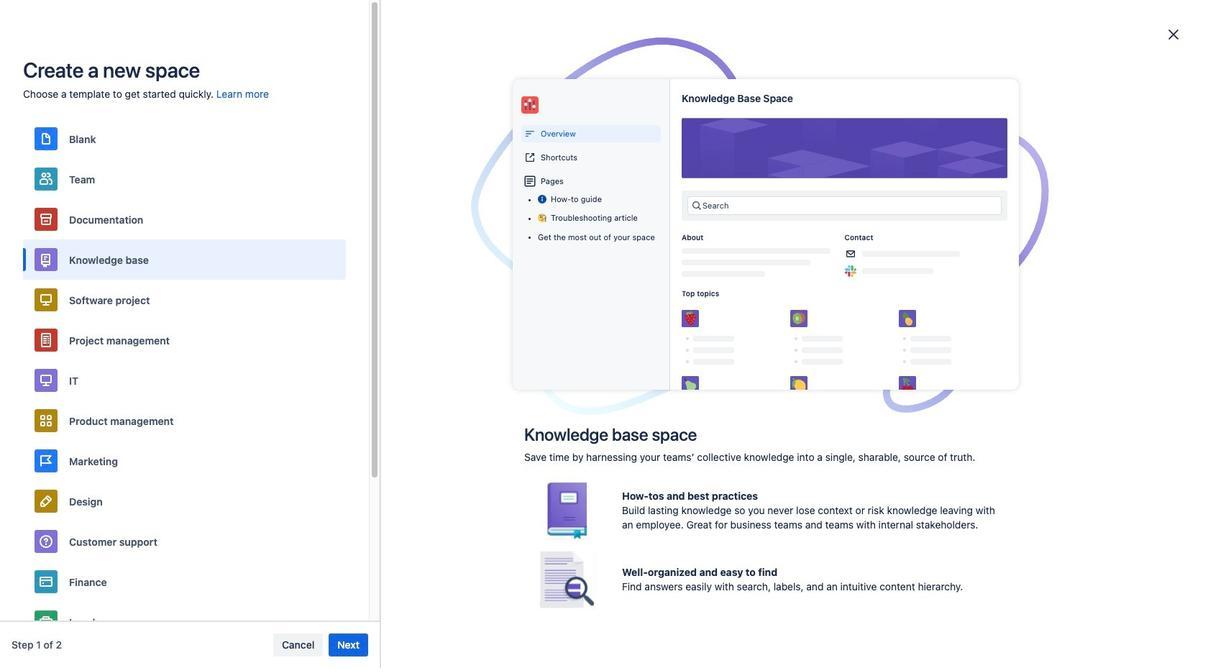 Task type: vqa. For each thing, say whether or not it's contained in the screenshot.
the :athletic_shoe: image
yes



Task type: locate. For each thing, give the bounding box(es) containing it.
list
[[137, 0, 847, 40], [1082, 7, 1200, 33]]

group
[[82, 63, 254, 193]]

:athletic_shoe: image
[[841, 101, 858, 118], [841, 101, 858, 118]]

banner
[[0, 0, 1208, 40]]

:face_with_monocle: image
[[538, 214, 547, 222]]

:info: image
[[538, 195, 547, 204], [538, 195, 547, 204]]

unstar this space image
[[234, 272, 246, 283]]

:face_with_monocle: image
[[538, 214, 547, 222]]

1 horizontal spatial list
[[1082, 7, 1200, 33]]

:map: image
[[561, 101, 578, 118], [561, 101, 578, 118]]

0 horizontal spatial list
[[137, 0, 847, 40]]

create a space image
[[231, 216, 248, 233]]



Task type: describe. For each thing, give the bounding box(es) containing it.
close image
[[1165, 26, 1182, 43]]

Search field
[[935, 8, 1079, 31]]



